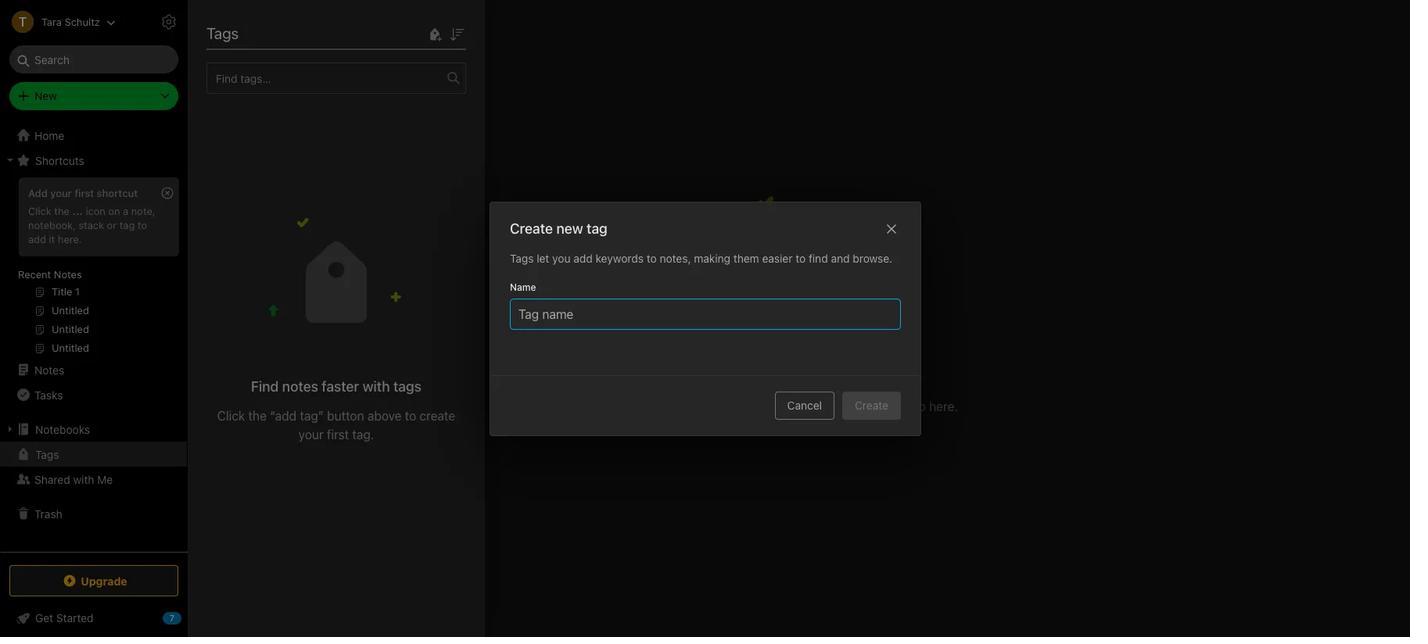 Task type: locate. For each thing, give the bounding box(es) containing it.
Name text field
[[517, 299, 894, 329]]

...
[[72, 205, 83, 217]]

the left ...
[[54, 205, 70, 217]]

group
[[0, 173, 187, 364]]

shared right settings icon
[[211, 22, 260, 40]]

0 horizontal spatial create
[[510, 220, 553, 237]]

add
[[28, 233, 46, 246], [573, 252, 593, 265]]

create down yet
[[855, 399, 889, 412]]

your up click the ...
[[50, 187, 72, 200]]

cancel
[[787, 399, 822, 412]]

to right above
[[405, 409, 417, 423]]

me down tags button
[[97, 473, 113, 486]]

0 vertical spatial add
[[28, 233, 46, 246]]

shared up cancel
[[793, 369, 837, 385]]

with
[[264, 22, 292, 40], [363, 379, 390, 395], [807, 400, 830, 414], [73, 473, 94, 486]]

1 horizontal spatial your
[[299, 428, 324, 442]]

"add
[[270, 409, 297, 423]]

you right let
[[552, 252, 570, 265]]

create for create new tag
[[510, 220, 553, 237]]

0 vertical spatial create
[[510, 220, 553, 237]]

Find tags… text field
[[207, 68, 448, 89]]

create
[[420, 409, 456, 423]]

and inside shared with me element
[[677, 400, 698, 414]]

the left "add
[[248, 409, 267, 423]]

first
[[75, 187, 94, 200], [327, 428, 349, 442]]

expand notebooks image
[[4, 423, 16, 436]]

0 horizontal spatial click
[[28, 205, 51, 217]]

notes for notes and notebooks shared with you will show up here.
[[640, 400, 674, 414]]

click down add
[[28, 205, 51, 217]]

0 vertical spatial and
[[831, 252, 850, 265]]

2 vertical spatial notes
[[640, 400, 674, 414]]

1 vertical spatial click
[[217, 409, 245, 423]]

0 horizontal spatial me
[[97, 473, 113, 486]]

icon
[[86, 205, 106, 217]]

shared down nothing shared yet
[[765, 400, 803, 414]]

will
[[857, 400, 876, 414]]

0 vertical spatial first
[[75, 187, 94, 200]]

upgrade
[[81, 575, 127, 588]]

the inside 'click the "add tag" button above to create your first tag.'
[[248, 409, 267, 423]]

0 horizontal spatial here.
[[58, 233, 82, 246]]

1 vertical spatial notes
[[34, 363, 64, 377]]

shared
[[793, 369, 837, 385], [765, 400, 803, 414]]

1 horizontal spatial you
[[834, 400, 854, 414]]

1 vertical spatial shared with me
[[34, 473, 113, 486]]

0 horizontal spatial tag
[[119, 219, 135, 232]]

tag down a
[[119, 219, 135, 232]]

your inside group
[[50, 187, 72, 200]]

click left "add
[[217, 409, 245, 423]]

click inside group
[[28, 205, 51, 217]]

here. right "up"
[[930, 400, 958, 414]]

new
[[556, 220, 583, 237]]

your
[[50, 187, 72, 200], [299, 428, 324, 442]]

1 vertical spatial the
[[248, 409, 267, 423]]

here.
[[58, 233, 82, 246], [930, 400, 958, 414]]

tags right settings icon
[[207, 24, 239, 42]]

1 horizontal spatial the
[[248, 409, 267, 423]]

me up find tags… text box
[[296, 22, 318, 40]]

tags button
[[0, 442, 187, 467]]

let
[[537, 252, 549, 265]]

None search field
[[20, 45, 167, 74]]

tags
[[207, 24, 239, 42], [510, 252, 534, 265], [35, 448, 59, 461]]

tasks button
[[0, 383, 187, 408]]

tag right "new"
[[586, 220, 607, 237]]

shared with me
[[211, 22, 318, 40], [34, 473, 113, 486]]

here. inside icon on a note, notebook, stack or tag to add it here.
[[58, 233, 82, 246]]

2 vertical spatial tags
[[35, 448, 59, 461]]

1 horizontal spatial first
[[327, 428, 349, 442]]

1 horizontal spatial shared with me
[[211, 22, 318, 40]]

notes inside shared with me element
[[640, 400, 674, 414]]

add inside icon on a note, notebook, stack or tag to add it here.
[[28, 233, 46, 246]]

keywords
[[596, 252, 644, 265]]

add
[[28, 187, 48, 200]]

0 horizontal spatial the
[[54, 205, 70, 217]]

create up let
[[510, 220, 553, 237]]

tag inside icon on a note, notebook, stack or tag to add it here.
[[119, 219, 135, 232]]

1 horizontal spatial here.
[[930, 400, 958, 414]]

your down tag"
[[299, 428, 324, 442]]

to
[[138, 219, 147, 232], [647, 252, 657, 265], [796, 252, 806, 265], [405, 409, 417, 423]]

first inside 'click the "add tag" button above to create your first tag.'
[[327, 428, 349, 442]]

0 vertical spatial your
[[50, 187, 72, 200]]

and
[[831, 252, 850, 265], [677, 400, 698, 414]]

1 vertical spatial me
[[97, 473, 113, 486]]

shared up trash
[[34, 473, 70, 486]]

notebook,
[[28, 219, 76, 232]]

1 horizontal spatial tag
[[586, 220, 607, 237]]

1 vertical spatial your
[[299, 428, 324, 442]]

first down button
[[327, 428, 349, 442]]

0 vertical spatial notes
[[54, 268, 82, 281]]

tags down notebooks
[[35, 448, 59, 461]]

notebooks
[[35, 423, 90, 436]]

0 horizontal spatial first
[[75, 187, 94, 200]]

0 horizontal spatial and
[[677, 400, 698, 414]]

1 vertical spatial create
[[855, 399, 889, 412]]

1 horizontal spatial shared
[[211, 22, 260, 40]]

new button
[[9, 82, 178, 110]]

add left it
[[28, 233, 46, 246]]

create inside button
[[855, 399, 889, 412]]

and right find
[[831, 252, 850, 265]]

click
[[28, 205, 51, 217], [217, 409, 245, 423]]

1 vertical spatial here.
[[930, 400, 958, 414]]

1 horizontal spatial create
[[855, 399, 889, 412]]

to left find
[[796, 252, 806, 265]]

you
[[552, 252, 570, 265], [834, 400, 854, 414]]

create new tag
[[510, 220, 607, 237]]

0 horizontal spatial add
[[28, 233, 46, 246]]

1 horizontal spatial click
[[217, 409, 245, 423]]

1 vertical spatial shared
[[34, 473, 70, 486]]

shortcuts button
[[0, 148, 187, 173]]

notes left the notebooks
[[640, 400, 674, 414]]

name
[[510, 281, 536, 293]]

1 vertical spatial shared
[[765, 400, 803, 414]]

tag
[[119, 219, 135, 232], [586, 220, 607, 237]]

Search text field
[[20, 45, 167, 74]]

trash
[[34, 507, 62, 521]]

shared
[[211, 22, 260, 40], [34, 473, 70, 486]]

notebooks link
[[0, 417, 187, 442]]

1 horizontal spatial me
[[296, 22, 318, 40]]

close image
[[882, 219, 901, 238]]

0 vertical spatial click
[[28, 205, 51, 217]]

and left the notebooks
[[677, 400, 698, 414]]

0 horizontal spatial tags
[[35, 448, 59, 461]]

0 horizontal spatial you
[[552, 252, 570, 265]]

notes
[[54, 268, 82, 281], [34, 363, 64, 377], [640, 400, 674, 414]]

me
[[296, 22, 318, 40], [97, 473, 113, 486]]

home link
[[0, 123, 188, 148]]

1 vertical spatial first
[[327, 428, 349, 442]]

here. right it
[[58, 233, 82, 246]]

0 horizontal spatial shared
[[34, 473, 70, 486]]

1 vertical spatial tags
[[510, 252, 534, 265]]

add down "new"
[[573, 252, 593, 265]]

to down note,
[[138, 219, 147, 232]]

shortcuts
[[35, 154, 84, 167]]

them
[[733, 252, 759, 265]]

first up ...
[[75, 187, 94, 200]]

create new tag image
[[426, 25, 444, 43]]

tags left let
[[510, 252, 534, 265]]

tags inside button
[[35, 448, 59, 461]]

notes right recent on the left top of the page
[[54, 268, 82, 281]]

1 vertical spatial you
[[834, 400, 854, 414]]

0 horizontal spatial shared with me
[[34, 473, 113, 486]]

notes up tasks
[[34, 363, 64, 377]]

0 horizontal spatial your
[[50, 187, 72, 200]]

0 vertical spatial me
[[296, 22, 318, 40]]

1 vertical spatial add
[[573, 252, 593, 265]]

you inside shared with me element
[[834, 400, 854, 414]]

the
[[54, 205, 70, 217], [248, 409, 267, 423]]

click inside 'click the "add tag" button above to create your first tag.'
[[217, 409, 245, 423]]

with up find tags… text box
[[264, 22, 292, 40]]

notes link
[[0, 358, 187, 383]]

1 vertical spatial and
[[677, 400, 698, 414]]

1 horizontal spatial tags
[[207, 24, 239, 42]]

0 vertical spatial here.
[[58, 233, 82, 246]]

browse.
[[853, 252, 893, 265]]

1 horizontal spatial add
[[573, 252, 593, 265]]

find
[[809, 252, 828, 265]]

you left will
[[834, 400, 854, 414]]

0 vertical spatial the
[[54, 205, 70, 217]]

create for create
[[855, 399, 889, 412]]

tree
[[0, 123, 188, 552]]

tag"
[[300, 409, 324, 423]]

to inside icon on a note, notebook, stack or tag to add it here.
[[138, 219, 147, 232]]

click the ...
[[28, 205, 83, 217]]

create
[[510, 220, 553, 237], [855, 399, 889, 412]]

home
[[34, 129, 64, 142]]



Task type: vqa. For each thing, say whether or not it's contained in the screenshot.
Click within the group
yes



Task type: describe. For each thing, give the bounding box(es) containing it.
create button
[[842, 392, 901, 420]]

0 vertical spatial shared
[[793, 369, 837, 385]]

button
[[327, 409, 364, 423]]

stack
[[79, 219, 104, 232]]

shortcut
[[97, 187, 138, 200]]

yet
[[840, 369, 861, 385]]

2 horizontal spatial tags
[[510, 252, 534, 265]]

click for click the ...
[[28, 205, 51, 217]]

notes inside group
[[54, 268, 82, 281]]

upgrade button
[[9, 566, 178, 597]]

with down nothing shared yet
[[807, 400, 830, 414]]

click for click the "add tag" button above to create your first tag.
[[217, 409, 245, 423]]

settings image
[[160, 13, 178, 31]]

recent
[[18, 268, 51, 281]]

tags
[[394, 379, 422, 395]]

your inside 'click the "add tag" button above to create your first tag.'
[[299, 428, 324, 442]]

new
[[34, 89, 57, 103]]

or
[[107, 219, 117, 232]]

group containing add your first shortcut
[[0, 173, 187, 364]]

note,
[[131, 205, 155, 217]]

trash link
[[0, 502, 187, 527]]

making
[[694, 252, 730, 265]]

it
[[49, 233, 55, 246]]

me inside shared with me link
[[97, 473, 113, 486]]

0 vertical spatial you
[[552, 252, 570, 265]]

tree containing home
[[0, 123, 188, 552]]

to left notes,
[[647, 252, 657, 265]]

shared with me inside tree
[[34, 473, 113, 486]]

shared with me element
[[188, 0, 1411, 638]]

with down tags button
[[73, 473, 94, 486]]

0 vertical spatial tags
[[207, 24, 239, 42]]

tasks
[[34, 389, 63, 402]]

show
[[879, 400, 909, 414]]

the for ...
[[54, 205, 70, 217]]

here. inside shared with me element
[[930, 400, 958, 414]]

0 vertical spatial shared
[[211, 22, 260, 40]]

find
[[251, 379, 279, 395]]

find notes faster with tags
[[251, 379, 422, 395]]

0 vertical spatial shared with me
[[211, 22, 318, 40]]

cancel button
[[775, 392, 835, 420]]

above
[[368, 409, 402, 423]]

notes for notes
[[34, 363, 64, 377]]

the for "add
[[248, 409, 267, 423]]

on
[[108, 205, 120, 217]]

up
[[912, 400, 926, 414]]

me inside shared with me element
[[296, 22, 318, 40]]

icon on a note, notebook, stack or tag to add it here.
[[28, 205, 155, 246]]

notes
[[282, 379, 318, 395]]

shared with me link
[[0, 467, 187, 492]]

faster
[[322, 379, 359, 395]]

click the "add tag" button above to create your first tag.
[[217, 409, 456, 442]]

tag.
[[352, 428, 374, 442]]

with up above
[[363, 379, 390, 395]]

a
[[123, 205, 129, 217]]

recent notes
[[18, 268, 82, 281]]

easier
[[762, 252, 793, 265]]

tags let you add keywords to notes, making them easier to find and browse.
[[510, 252, 893, 265]]

notes,
[[660, 252, 691, 265]]

nothing shared yet
[[738, 369, 861, 385]]

add your first shortcut
[[28, 187, 138, 200]]

1 horizontal spatial and
[[831, 252, 850, 265]]

to inside 'click the "add tag" button above to create your first tag.'
[[405, 409, 417, 423]]

notes and notebooks shared with you will show up here.
[[640, 400, 958, 414]]

first inside group
[[75, 187, 94, 200]]

notebooks
[[702, 400, 761, 414]]

nothing
[[738, 369, 789, 385]]



